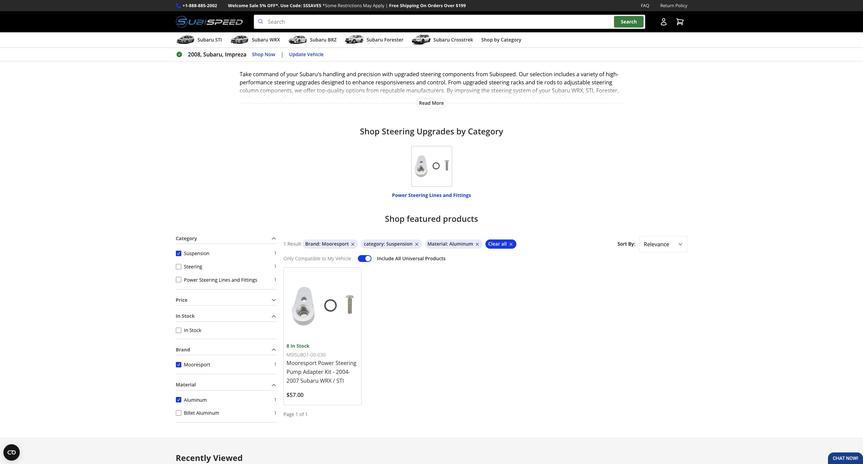 Task type: locate. For each thing, give the bounding box(es) containing it.
search
[[621, 19, 637, 25]]

shop right crosstrek
[[482, 36, 493, 43]]

0 horizontal spatial power steering lines and fittings
[[184, 277, 257, 283]]

subispeed
[[260, 103, 287, 111]]

1
[[284, 241, 286, 247], [274, 250, 277, 256], [274, 263, 277, 270], [274, 276, 277, 283], [274, 361, 277, 368], [274, 396, 277, 403], [274, 410, 277, 416], [296, 411, 298, 418], [305, 411, 308, 418]]

racks
[[511, 79, 524, 86]]

for down experience
[[288, 103, 295, 111]]

0 horizontal spatial subaru's
[[300, 70, 322, 78]]

0 horizontal spatial from
[[367, 87, 379, 94]]

1 horizontal spatial handling
[[476, 103, 498, 111]]

material inside dropdown button
[[176, 382, 196, 388]]

in up in stock button
[[176, 313, 181, 319]]

orders
[[428, 2, 443, 9]]

sale
[[249, 2, 259, 9]]

subaru sti
[[198, 36, 222, 43]]

+1-888-885-2002
[[183, 2, 217, 9]]

subaru up subaru,
[[198, 36, 214, 43]]

in right 8
[[291, 343, 295, 349]]

all
[[502, 241, 507, 247]]

in stock up in stock button
[[176, 313, 195, 319]]

steering up components,
[[274, 79, 295, 86]]

0 horizontal spatial lines
[[219, 277, 230, 283]]

subaru crosstrek button
[[412, 34, 473, 47]]

fittings up "products"
[[453, 192, 471, 198]]

suspension down 'welcome'
[[230, 18, 255, 24]]

shop for shop featured products
[[385, 213, 405, 224]]

: for category
[[384, 241, 385, 247]]

subaru up the "shop now"
[[252, 36, 268, 43]]

1 : from the left
[[319, 241, 321, 247]]

now
[[265, 51, 275, 57]]

| right now
[[281, 51, 284, 58]]

subaru down adapter
[[301, 377, 319, 385]]

mooresport up "my"
[[322, 241, 349, 247]]

aluminum up the billet
[[184, 397, 207, 403]]

category inside dropdown button
[[176, 235, 197, 242]]

upgrades
[[296, 79, 320, 86], [332, 103, 356, 111]]

0 vertical spatial in
[[176, 313, 181, 319]]

wrx down kit
[[320, 377, 332, 385]]

1 horizontal spatial suspension
[[230, 18, 255, 24]]

0 horizontal spatial category
[[176, 235, 197, 242]]

brand up the compatible
[[305, 241, 319, 247]]

subaru for subaru sti
[[198, 36, 214, 43]]

faq
[[641, 2, 650, 9]]

1 vertical spatial suspension
[[386, 241, 413, 247]]

steering down welcome sale 5% off*. use code: sssave5
[[268, 18, 285, 24]]

your down by
[[439, 103, 451, 111]]

: for brand
[[319, 241, 321, 247]]

0 vertical spatial power
[[392, 192, 407, 198]]

1 horizontal spatial upgraded
[[463, 79, 488, 86]]

suspension right suspension button
[[184, 250, 210, 257]]

to left "my"
[[322, 255, 326, 262]]

/ down - on the bottom of page
[[333, 377, 335, 385]]

shop inside shop by category 'dropdown button'
[[482, 36, 493, 43]]

and up manufacturers.
[[416, 79, 426, 86]]

power steering lines and fittings
[[392, 192, 471, 198], [184, 277, 257, 283]]

and up price dropdown button at the left of page
[[232, 277, 240, 283]]

upgraded up 'responsiveness'
[[395, 70, 419, 78]]

button image
[[660, 18, 668, 26]]

stock inside dropdown button
[[182, 313, 195, 319]]

stock right in stock button
[[189, 327, 201, 334]]

0 vertical spatial in stock
[[176, 313, 195, 319]]

restrictions
[[338, 2, 362, 9]]

subaru down search input field
[[434, 36, 450, 43]]

power up kit
[[318, 360, 334, 367]]

0 vertical spatial handling
[[323, 70, 345, 78]]

from
[[476, 70, 488, 78], [367, 87, 379, 94]]

1 vertical spatial a
[[528, 95, 531, 102]]

direct
[[364, 95, 378, 102]]

brand button
[[176, 345, 277, 355]]

subaru's down improved
[[452, 103, 474, 111]]

aluminum down "products"
[[450, 241, 474, 247]]

shop by category button
[[482, 34, 522, 47]]

in stock button
[[176, 311, 277, 322]]

1 vertical spatial in
[[184, 327, 188, 334]]

subaru's
[[300, 70, 322, 78], [452, 103, 474, 111]]

0 horizontal spatial power
[[184, 277, 198, 283]]

1 horizontal spatial mooresport
[[287, 360, 317, 367]]

0 vertical spatial stock
[[182, 313, 195, 319]]

shop up category : suspension
[[385, 213, 405, 224]]

0 horizontal spatial to
[[322, 255, 326, 262]]

1 horizontal spatial power
[[318, 360, 334, 367]]

0 horizontal spatial wrx
[[270, 36, 280, 43]]

material for material : aluminum
[[428, 241, 447, 247]]

0 horizontal spatial fittings
[[241, 277, 257, 283]]

power steering lines and fittings up shop featured products
[[392, 192, 471, 198]]

subaru for subaru forester
[[367, 36, 383, 43]]

1 vertical spatial for
[[288, 103, 295, 111]]

category up suspension button
[[176, 235, 197, 242]]

steering
[[421, 70, 441, 78], [274, 79, 295, 86], [489, 79, 510, 86], [592, 79, 613, 86], [491, 87, 512, 94], [380, 95, 400, 102], [310, 103, 330, 111]]

in inside 8 in stock msisub01-00-030 mooresport power steering pump adapter kit - 2004- 2007 subaru wrx / sti
[[291, 343, 295, 349]]

read
[[419, 100, 431, 106]]

your
[[287, 70, 298, 78], [539, 87, 551, 94], [297, 103, 308, 111], [439, 103, 451, 111]]

welcome
[[228, 2, 248, 9]]

2 horizontal spatial :
[[447, 241, 448, 247]]

with
[[382, 70, 393, 78]]

1 vertical spatial the
[[390, 103, 398, 111]]

precise
[[333, 95, 351, 102]]

or
[[240, 95, 245, 102]]

1 vertical spatial handling
[[476, 103, 498, 111]]

material up "aluminum" 'button'
[[176, 382, 196, 388]]

1 horizontal spatial wrx
[[320, 377, 332, 385]]

return
[[661, 2, 675, 9]]

2008, subaru, impreza
[[188, 51, 247, 58]]

of right page
[[300, 411, 304, 418]]

0 vertical spatial a
[[577, 70, 580, 78]]

Steering button
[[176, 264, 181, 269]]

material button
[[176, 380, 277, 390]]

category button
[[176, 233, 277, 244]]

0 horizontal spatial upgraded
[[395, 70, 419, 78]]

0 vertical spatial |
[[386, 2, 388, 9]]

power inside 8 in stock msisub01-00-030 mooresport power steering pump adapter kit - 2004- 2007 subaru wrx / sti
[[318, 360, 334, 367]]

Billet Aluminum button
[[176, 410, 181, 416]]

by
[[447, 87, 453, 94]]

in right in stock button
[[184, 327, 188, 334]]

brand inside dropdown button
[[176, 346, 190, 353]]

lines up shop featured products
[[429, 192, 442, 198]]

shop
[[482, 36, 493, 43], [252, 51, 264, 57], [360, 126, 380, 137], [385, 213, 405, 224]]

subaru inside subaru sti dropdown button
[[198, 36, 214, 43]]

steering down reputable
[[380, 95, 400, 102]]

to down includes
[[558, 79, 563, 86]]

0 horizontal spatial the
[[390, 103, 398, 111]]

to up options
[[346, 79, 351, 86]]

| left 'free'
[[386, 2, 388, 9]]

high-
[[606, 70, 619, 78]]

mooresport inside 8 in stock msisub01-00-030 mooresport power steering pump adapter kit - 2004- 2007 subaru wrx / sti
[[287, 360, 317, 367]]

subaru forester button
[[345, 34, 404, 47]]

a subaru forester thumbnail image image
[[345, 35, 364, 45]]

1 horizontal spatial material
[[428, 241, 447, 247]]

1 horizontal spatial in
[[184, 327, 188, 334]]

code:
[[290, 2, 302, 9]]

off*.
[[267, 2, 279, 9]]

steering up featured
[[408, 192, 428, 198]]

0 horizontal spatial vehicle
[[307, 51, 324, 57]]

suspension up all
[[386, 241, 413, 247]]

sti
[[215, 36, 222, 43], [337, 377, 344, 385]]

0 horizontal spatial brand
[[176, 346, 190, 353]]

2 vertical spatial stock
[[297, 343, 310, 349]]

stock up msisub01-
[[297, 343, 310, 349]]

shop featured products
[[385, 213, 478, 224]]

2 : from the left
[[384, 241, 385, 247]]

upgrades down precise
[[332, 103, 356, 111]]

subaru's up offer at the top left
[[300, 70, 322, 78]]

lines up price dropdown button at the left of page
[[219, 277, 230, 283]]

0 vertical spatial vehicle
[[307, 51, 324, 57]]

1 vertical spatial stock
[[189, 327, 201, 334]]

0 horizontal spatial sti
[[215, 36, 222, 43]]

0 horizontal spatial a
[[528, 95, 531, 102]]

:
[[319, 241, 321, 247], [384, 241, 385, 247], [447, 241, 448, 247]]

1 vertical spatial by
[[457, 126, 466, 137]]

driving
[[563, 95, 580, 102]]

0 horizontal spatial for
[[288, 103, 295, 111]]

1 horizontal spatial :
[[384, 241, 385, 247]]

aluminum right the billet
[[196, 410, 219, 416]]

wrx inside dropdown button
[[270, 36, 280, 43]]

may
[[363, 2, 372, 9]]

subaru inside the subaru brz dropdown button
[[310, 36, 327, 43]]

category up include
[[364, 241, 384, 247]]

wrx up now
[[270, 36, 280, 43]]

0 horizontal spatial suspension
[[184, 250, 210, 257]]

subaru left brz on the left top
[[310, 36, 327, 43]]

steering inside 'power steering lines and fittings' link
[[408, 192, 428, 198]]

2 vertical spatial power
[[318, 360, 334, 367]]

allowing
[[418, 95, 439, 102]]

return policy link
[[661, 2, 688, 9]]

shop down unleash
[[360, 126, 380, 137]]

wrx inside 8 in stock msisub01-00-030 mooresport power steering pump adapter kit - 2004- 2007 subaru wrx / sti
[[320, 377, 332, 385]]

0 vertical spatial from
[[476, 70, 488, 78]]

mooresport down msisub01-
[[287, 360, 317, 367]]

0 horizontal spatial in
[[176, 313, 181, 319]]

subaru up driving
[[552, 87, 570, 94]]

1 horizontal spatial by
[[494, 36, 500, 43]]

msisub01-
[[287, 351, 311, 358]]

1 vertical spatial |
[[281, 51, 284, 58]]

0 vertical spatial sti
[[215, 36, 222, 43]]

0 horizontal spatial mooresport
[[184, 361, 210, 368]]

1 horizontal spatial brand
[[305, 241, 319, 247]]

sssave5
[[303, 2, 322, 9]]

sti down 2004-
[[337, 377, 344, 385]]

1 horizontal spatial lines
[[429, 192, 442, 198]]

1 vertical spatial wrx
[[320, 377, 332, 385]]

products
[[443, 213, 478, 224]]

subaru inside subaru crosstrek dropdown button
[[434, 36, 450, 43]]

1 vertical spatial upgrades
[[332, 103, 356, 111]]

a subaru wrx thumbnail image image
[[230, 35, 249, 45]]

1 vertical spatial fittings
[[241, 277, 257, 283]]

subaru inside the take command of your subaru's handling and precision with upgraded steering components from subispeed. our selection includes a variety of high- performance steering upgrades designed to enhance responsiveness and control. from upgraded steering racks and tie rods to adjustable steering column components, we offer top-quality options from reputable manufacturers. by improving the steering system of your subaru wrx, sti, forester, or crosstrek, you'll experience more precise and direct steering input, allowing for improved maneuverability and a heightened driving experience. choose subispeed for your steering upgrades and unleash the full potential of your subaru's handling capabilities.
[[552, 87, 570, 94]]

brz
[[328, 36, 337, 43]]

0 vertical spatial material
[[428, 241, 447, 247]]

: up include
[[384, 241, 385, 247]]

1 horizontal spatial upgrades
[[332, 103, 356, 111]]

of down allowing
[[433, 103, 438, 111]]

steering
[[268, 18, 285, 24], [409, 42, 454, 57], [382, 126, 415, 137], [408, 192, 428, 198], [184, 263, 202, 270], [199, 277, 218, 283], [336, 360, 357, 367]]

1 vertical spatial upgraded
[[463, 79, 488, 86]]

material : aluminum
[[428, 241, 474, 247]]

1 vertical spatial vehicle
[[336, 255, 351, 262]]

vehicle
[[307, 51, 324, 57], [336, 255, 351, 262]]

0 vertical spatial brand
[[305, 241, 319, 247]]

includes
[[554, 70, 575, 78]]

steering up price dropdown button at the left of page
[[199, 277, 218, 283]]

888-
[[189, 2, 198, 9]]

experience
[[288, 95, 316, 102]]

stock down price
[[182, 313, 195, 319]]

subaru for subaru wrx
[[252, 36, 268, 43]]

search input field
[[254, 15, 645, 29]]

subaru wrx button
[[230, 34, 280, 47]]

you'll
[[274, 95, 287, 102]]

: for material
[[447, 241, 448, 247]]

handling
[[323, 70, 345, 78], [476, 103, 498, 111]]

mooresport right mooresport 'button'
[[184, 361, 210, 368]]

and up "products"
[[443, 192, 452, 198]]

handling up designed
[[323, 70, 345, 78]]

subaru inside the subaru wrx dropdown button
[[252, 36, 268, 43]]

steering down 'more'
[[310, 103, 330, 111]]

sti up 2008, subaru, impreza
[[215, 36, 222, 43]]

system
[[513, 87, 531, 94]]

: down "products"
[[447, 241, 448, 247]]

wrx
[[270, 36, 280, 43], [320, 377, 332, 385]]

0 vertical spatial by
[[494, 36, 500, 43]]

products
[[425, 255, 446, 262]]

for down by
[[440, 95, 447, 102]]

subaru for subaru brz
[[310, 36, 327, 43]]

subispeed.
[[490, 70, 518, 78]]

a
[[577, 70, 580, 78], [528, 95, 531, 102]]

0 horizontal spatial material
[[176, 382, 196, 388]]

a subaru brz thumbnail image image
[[288, 35, 307, 45]]

1 vertical spatial lines
[[219, 277, 230, 283]]

1 vertical spatial from
[[367, 87, 379, 94]]

input,
[[402, 95, 416, 102]]

Aluminum button
[[176, 397, 181, 403]]

steering up 2004-
[[336, 360, 357, 367]]

designed
[[321, 79, 345, 86]]

1 horizontal spatial fittings
[[453, 192, 471, 198]]

result
[[288, 241, 301, 247]]

1 vertical spatial in stock
[[184, 327, 201, 334]]

by:
[[629, 241, 636, 247]]

material up the products
[[428, 241, 447, 247]]

a down system
[[528, 95, 531, 102]]

upgraded
[[395, 70, 419, 78], [463, 79, 488, 86]]

a up adjustable
[[577, 70, 580, 78]]

upgraded up improving
[[463, 79, 488, 86]]

selection
[[530, 70, 553, 78]]

handling down maneuverability
[[476, 103, 498, 111]]

category
[[176, 235, 197, 242], [364, 241, 384, 247]]

vehicle inside button
[[307, 51, 324, 57]]

impreza
[[225, 51, 247, 58]]

0 vertical spatial fittings
[[453, 192, 471, 198]]

1 horizontal spatial sti
[[337, 377, 344, 385]]

subaru inside the subaru forester dropdown button
[[367, 36, 383, 43]]

power up featured
[[392, 192, 407, 198]]

power steering lines and fittings image image
[[411, 146, 452, 187]]

in stock
[[176, 313, 195, 319], [184, 327, 201, 334]]

0 vertical spatial power steering lines and fittings
[[392, 192, 471, 198]]

shop inside shop now link
[[252, 51, 264, 57]]

by
[[494, 36, 500, 43], [457, 126, 466, 137]]

0 horizontal spatial upgrades
[[296, 79, 320, 86]]

1 horizontal spatial the
[[482, 87, 490, 94]]

1 vertical spatial brand
[[176, 346, 190, 353]]

0 horizontal spatial by
[[457, 126, 466, 137]]

from up the direct
[[367, 87, 379, 94]]

Select... button
[[640, 236, 688, 253]]

billet
[[184, 410, 195, 416]]

from left subispeed.
[[476, 70, 488, 78]]

0 vertical spatial for
[[440, 95, 447, 102]]

Suspension button
[[176, 251, 181, 256]]

2 horizontal spatial in
[[291, 343, 295, 349]]

of right command at the left of page
[[280, 70, 285, 78]]

1 for mooresport
[[274, 361, 277, 368]]

home image
[[176, 18, 181, 24]]

1 for power steering lines and fittings
[[274, 276, 277, 283]]

by inside 'dropdown button'
[[494, 36, 500, 43]]

your down experience
[[297, 103, 308, 111]]

take
[[240, 70, 252, 78]]

fittings up price dropdown button at the left of page
[[241, 277, 257, 283]]

power right power steering lines and fittings "button"
[[184, 277, 198, 283]]

: up only compatible to my vehicle
[[319, 241, 321, 247]]

to
[[346, 79, 351, 86], [558, 79, 563, 86], [322, 255, 326, 262]]

category
[[501, 36, 522, 43], [468, 126, 503, 137]]

0 horizontal spatial :
[[319, 241, 321, 247]]

upgrades up offer at the top left
[[296, 79, 320, 86]]

2 horizontal spatial power
[[392, 192, 407, 198]]

vehicle down the subaru brz dropdown button
[[307, 51, 324, 57]]

1 horizontal spatial category
[[364, 241, 384, 247]]

the left full
[[390, 103, 398, 111]]

steering inside 8 in stock msisub01-00-030 mooresport power steering pump adapter kit - 2004- 2007 subaru wrx / sti
[[336, 360, 357, 367]]

collections link down 2002 at left top
[[194, 18, 223, 24]]

brand up mooresport 'button'
[[176, 346, 190, 353]]

1 horizontal spatial power steering lines and fittings
[[392, 192, 471, 198]]

the up maneuverability
[[482, 87, 490, 94]]

precision
[[358, 70, 381, 78]]

3 : from the left
[[447, 241, 448, 247]]



Task type: describe. For each thing, give the bounding box(es) containing it.
/ down 5%
[[260, 17, 262, 25]]

*some
[[323, 2, 337, 9]]

1 for steering
[[274, 263, 277, 270]]

1 horizontal spatial vehicle
[[336, 255, 351, 262]]

capabilities.
[[499, 103, 529, 111]]

free
[[389, 2, 399, 9]]

2 horizontal spatial suspension
[[386, 241, 413, 247]]

subaru brz
[[310, 36, 337, 43]]

manufacturers.
[[406, 87, 445, 94]]

sti inside dropdown button
[[215, 36, 222, 43]]

shop by category
[[482, 36, 522, 43]]

include
[[377, 255, 394, 262]]

we
[[295, 87, 302, 94]]

power inside 'power steering lines and fittings' link
[[392, 192, 407, 198]]

category for category
[[176, 235, 197, 242]]

clear
[[488, 241, 500, 247]]

and left tie
[[526, 79, 536, 86]]

column
[[240, 87, 259, 94]]

improving
[[455, 87, 480, 94]]

in inside dropdown button
[[176, 313, 181, 319]]

billet aluminum
[[184, 410, 219, 416]]

885-
[[198, 2, 207, 9]]

experience.
[[581, 95, 611, 102]]

over
[[444, 2, 455, 9]]

/ right home image
[[187, 17, 189, 25]]

power steering lines and fittings link
[[392, 189, 471, 198]]

recently
[[176, 452, 211, 464]]

tie
[[537, 79, 543, 86]]

offer
[[304, 87, 316, 94]]

select... image
[[678, 242, 683, 247]]

brand : mooresport
[[305, 241, 349, 247]]

1 vertical spatial aluminum
[[184, 397, 207, 403]]

variety
[[581, 70, 598, 78]]

collections
[[194, 18, 218, 24]]

in stock inside dropdown button
[[176, 313, 195, 319]]

update
[[289, 51, 306, 57]]

8 in stock msisub01-00-030 mooresport power steering pump adapter kit - 2004- 2007 subaru wrx / sti
[[287, 343, 357, 385]]

brand for brand
[[176, 346, 190, 353]]

components
[[443, 70, 474, 78]]

a subaru sti thumbnail image image
[[176, 35, 195, 45]]

1 for suspension
[[274, 250, 277, 256]]

performance
[[240, 79, 273, 86]]

1 horizontal spatial for
[[440, 95, 447, 102]]

subaru crosstrek
[[434, 36, 473, 43]]

page 1 of 1
[[284, 411, 308, 418]]

steering up "control."
[[421, 70, 441, 78]]

1 horizontal spatial |
[[386, 2, 388, 9]]

forester
[[384, 36, 404, 43]]

In Stock button
[[176, 328, 181, 333]]

Power Steering Lines and Fittings button
[[176, 277, 181, 283]]

steering down subispeed.
[[489, 79, 510, 86]]

your up heightened
[[539, 87, 551, 94]]

0 vertical spatial the
[[482, 87, 490, 94]]

2008,
[[188, 51, 202, 58]]

0 vertical spatial lines
[[429, 192, 442, 198]]

$57.00
[[287, 392, 304, 399]]

wrx,
[[572, 87, 585, 94]]

adjustable
[[564, 79, 591, 86]]

shop steering upgrades by category
[[360, 126, 503, 137]]

$199
[[456, 2, 466, 9]]

return policy
[[661, 2, 688, 9]]

shop now link
[[252, 51, 275, 58]]

faq link
[[641, 2, 650, 9]]

2 vertical spatial suspension
[[184, 250, 210, 257]]

control.
[[427, 79, 447, 86]]

steering up maneuverability
[[491, 87, 512, 94]]

top-
[[317, 87, 327, 94]]

subaru,
[[203, 51, 224, 58]]

subaru inside 8 in stock msisub01-00-030 mooresport power steering pump adapter kit - 2004- 2007 subaru wrx / sti
[[301, 377, 319, 385]]

command
[[253, 70, 279, 78]]

of left high- at the right top of page
[[600, 70, 605, 78]]

improved
[[449, 95, 473, 102]]

a subaru crosstrek thumbnail image image
[[412, 35, 431, 45]]

0 vertical spatial upgraded
[[395, 70, 419, 78]]

my
[[328, 255, 334, 262]]

subaru wrx
[[252, 36, 280, 43]]

1 vertical spatial subaru's
[[452, 103, 474, 111]]

reputable
[[380, 87, 405, 94]]

universal
[[402, 255, 424, 262]]

2 horizontal spatial mooresport
[[322, 241, 349, 247]]

forester,
[[597, 87, 619, 94]]

Mooresport button
[[176, 362, 181, 368]]

page
[[284, 411, 294, 418]]

update vehicle
[[289, 51, 324, 57]]

and down system
[[517, 95, 527, 102]]

1 for billet aluminum
[[274, 410, 277, 416]]

subispeed logo image
[[176, 15, 243, 29]]

price
[[176, 297, 188, 303]]

quality
[[327, 87, 345, 94]]

and down the direct
[[357, 103, 367, 111]]

5%
[[260, 2, 266, 9]]

shop for shop by category
[[482, 36, 493, 43]]

open widget image
[[3, 445, 20, 461]]

subaru forester
[[367, 36, 404, 43]]

enhance
[[353, 79, 374, 86]]

1 horizontal spatial a
[[577, 70, 580, 78]]

2002
[[207, 2, 217, 9]]

steering down full
[[382, 126, 415, 137]]

2 horizontal spatial to
[[558, 79, 563, 86]]

apply
[[373, 2, 385, 9]]

unleash
[[368, 103, 388, 111]]

collections link down 885-
[[194, 18, 218, 24]]

and up enhance
[[347, 70, 356, 78]]

1 vertical spatial power
[[184, 277, 198, 283]]

steering up forester,
[[592, 79, 613, 86]]

0 horizontal spatial handling
[[323, 70, 345, 78]]

welcome sale 5% off*. use code: sssave5
[[228, 2, 322, 9]]

price button
[[176, 295, 277, 305]]

0 vertical spatial upgrades
[[296, 79, 320, 86]]

clear all
[[488, 241, 507, 247]]

2007
[[287, 377, 299, 385]]

material for material
[[176, 382, 196, 388]]

1 horizontal spatial to
[[346, 79, 351, 86]]

subaru for subaru crosstrek
[[434, 36, 450, 43]]

/ right collections
[[223, 17, 225, 25]]

shop for shop steering upgrades by category
[[360, 126, 380, 137]]

update vehicle button
[[289, 51, 324, 58]]

category for category : suspension
[[364, 241, 384, 247]]

sort by:
[[618, 241, 636, 247]]

1 result
[[284, 241, 301, 247]]

search button
[[614, 16, 644, 28]]

steering right steering "button" at the left bottom of the page
[[184, 263, 202, 270]]

potential
[[409, 103, 431, 111]]

subaru brz button
[[288, 34, 337, 47]]

more
[[432, 100, 444, 106]]

crosstrek,
[[247, 95, 272, 102]]

1 for aluminum
[[274, 396, 277, 403]]

sort
[[618, 241, 627, 247]]

shop for shop now
[[252, 51, 264, 57]]

pump
[[287, 368, 302, 376]]

stock inside 8 in stock msisub01-00-030 mooresport power steering pump adapter kit - 2004- 2007 subaru wrx / sti
[[297, 343, 310, 349]]

category : suspension
[[364, 241, 413, 247]]

your up the we
[[287, 70, 298, 78]]

mooresport power steering pump adapter kit - 2004-2007 subaru wrx / sti image
[[287, 271, 359, 343]]

category inside 'dropdown button'
[[501, 36, 522, 43]]

sti inside 8 in stock msisub01-00-030 mooresport power steering pump adapter kit - 2004- 2007 subaru wrx / sti
[[337, 377, 344, 385]]

our
[[519, 70, 529, 78]]

8
[[287, 343, 289, 349]]

all
[[395, 255, 401, 262]]

read more
[[419, 100, 444, 106]]

shipping
[[400, 2, 419, 9]]

rods
[[545, 79, 556, 86]]

2 vertical spatial aluminum
[[196, 410, 219, 416]]

steering down search input field
[[409, 42, 454, 57]]

1 vertical spatial power steering lines and fittings
[[184, 277, 257, 283]]

0 vertical spatial aluminum
[[450, 241, 474, 247]]

0 vertical spatial subaru's
[[300, 70, 322, 78]]

of down tie
[[533, 87, 538, 94]]

kit
[[325, 368, 332, 376]]

/ inside 8 in stock msisub01-00-030 mooresport power steering pump adapter kit - 2004- 2007 subaru wrx / sti
[[333, 377, 335, 385]]

1 vertical spatial category
[[468, 126, 503, 137]]

choose
[[240, 103, 259, 111]]

viewed
[[213, 452, 243, 464]]

1 horizontal spatial from
[[476, 70, 488, 78]]

and down options
[[352, 95, 362, 102]]

0 horizontal spatial |
[[281, 51, 284, 58]]

00-
[[311, 351, 318, 358]]

brand for brand : mooresport
[[305, 241, 319, 247]]

policy
[[676, 2, 688, 9]]



Task type: vqa. For each thing, say whether or not it's contained in the screenshot.
top Fittings
yes



